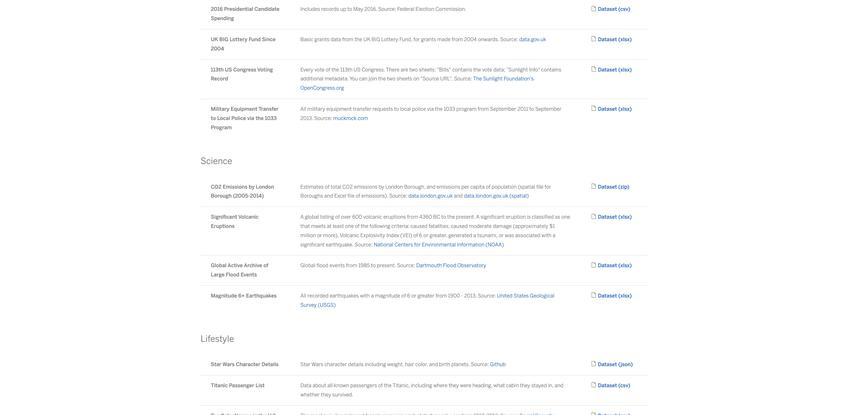 Task type: locate. For each thing, give the bounding box(es) containing it.
4 xlsx from the top
[[620, 214, 630, 221]]

0 horizontal spatial london
[[256, 184, 274, 190]]

by up emissions).
[[379, 184, 384, 190]]

1 vertical spatial volcanic
[[340, 233, 359, 239]]

dataset ( xlsx ) for a global listing of over 600 volcanic eruptions from 4360 bc to the present. a significant eruption is classified as one that meets at least one of the following criteria: caused fatalities, caused moderate damage (approximately $1 million or more), volcanic explosivity index (vei) of 6 or greater, generated a tsunami, or was associated with a significant earthquake. source:
[[598, 214, 632, 221]]

dartmouth flood observatory link
[[416, 263, 486, 269]]

0 vertical spatial significant
[[481, 214, 505, 221]]

with inside the a global listing of over 600 volcanic eruptions from 4360 bc to the present. a significant eruption is classified as one that meets at least one of the following criteria: caused fatalities, caused moderate damage (approximately $1 million or more), volcanic explosivity index (vei) of 6 or greater, generated a tsunami, or was associated with a significant earthquake. source:
[[542, 233, 551, 239]]

2 uk from the left
[[363, 36, 370, 43]]

3 dataset ( xlsx ) from the top
[[598, 106, 632, 112]]

1 us from the left
[[225, 67, 232, 73]]

2 co2 from the left
[[342, 184, 353, 190]]

1 horizontal spatial september
[[535, 106, 562, 112]]

file right "excel"
[[348, 193, 355, 199]]

0 horizontal spatial uk
[[211, 36, 218, 43]]

the inside data about all known passengers of the titanic, including where they were heading, what cabin they stayed in, and whether they survived.
[[384, 383, 392, 389]]

1 horizontal spatial data.london.gov.uk
[[464, 193, 508, 199]]

volcanic
[[238, 214, 259, 221], [340, 233, 359, 239]]

113th inside every vote of the 113th us congress. there are two sheets: "bills" contains the vote data; "sunlight info" contains additional metadata. you can join the two sheets on "source url". source:
[[340, 67, 352, 73]]

they down all
[[321, 393, 331, 399]]

2 horizontal spatial a
[[553, 233, 555, 239]]

via down 'equipment'
[[247, 115, 254, 121]]

from
[[342, 36, 353, 43], [452, 36, 463, 43], [478, 106, 489, 112], [407, 214, 418, 221], [346, 263, 357, 269], [436, 293, 447, 299]]

1 csv from the top
[[620, 6, 628, 12]]

1033 inside all military equipment transfer requests to local police via the 1033 program from september 2011 to september 2013. source:
[[444, 106, 455, 112]]

star
[[211, 362, 221, 368], [300, 362, 310, 368]]

1 wars from the left
[[222, 362, 235, 368]]

1 all from the top
[[300, 106, 306, 112]]

data about all known passengers of the titanic, including where they were heading, what cabin they stayed in, and whether they survived.
[[300, 383, 563, 399]]

local
[[217, 115, 230, 121]]

2 september from the left
[[535, 106, 562, 112]]

1 horizontal spatial via
[[427, 106, 434, 112]]

1 horizontal spatial volcanic
[[340, 233, 359, 239]]

planets.
[[451, 362, 470, 368]]

0 horizontal spatial wars
[[222, 362, 235, 368]]

1 horizontal spatial they
[[449, 383, 459, 389]]

0 vertical spatial with
[[542, 233, 551, 239]]

events
[[241, 272, 257, 278]]

1 vertical spatial 2013.
[[464, 293, 477, 299]]

the
[[355, 36, 362, 43], [331, 67, 339, 73], [473, 67, 481, 73], [378, 76, 386, 82], [435, 106, 443, 112], [256, 115, 264, 121], [447, 214, 455, 221], [361, 224, 368, 230], [384, 383, 392, 389]]

global inside 'global active archive of large flood events'
[[211, 263, 226, 269]]

all for all recorded earthquakes with a magnitude of 6 or greater from 1900 - 2013. source:
[[300, 293, 306, 299]]

1 emissions from the left
[[354, 184, 377, 190]]

eruptions
[[211, 224, 235, 230]]

vote up additional
[[314, 67, 325, 73]]

0 vertical spatial including
[[365, 362, 386, 368]]

2 wars from the left
[[311, 362, 323, 368]]

via inside all military equipment transfer requests to local police via the 1033 program from september 2011 to september 2013. source:
[[427, 106, 434, 112]]

1 horizontal spatial lottery
[[381, 36, 398, 43]]

1 xlsx from the top
[[620, 36, 630, 43]]

"source
[[420, 76, 439, 82]]

dataset for data about all known passengers of the titanic, including where they were heading, what cabin they stayed in, and whether they survived.
[[598, 383, 617, 389]]

science
[[201, 156, 232, 167]]

or
[[317, 233, 322, 239], [423, 233, 428, 239], [499, 233, 504, 239], [411, 293, 416, 299]]

5 dataset ( xlsx ) from the top
[[598, 263, 632, 269]]

1 horizontal spatial one
[[561, 214, 570, 221]]

) for all recorded earthquakes with a magnitude of 6 or greater from 1900 - 2013. source:
[[630, 293, 632, 299]]

data.london.gov.uk down borough,
[[408, 193, 453, 199]]

1 vertical spatial all
[[300, 293, 306, 299]]

congress
[[233, 67, 256, 73]]

0 vertical spatial 2013.
[[300, 115, 313, 121]]

for right fund,
[[413, 36, 420, 43]]

archive
[[244, 263, 262, 269]]

big down spending
[[219, 36, 228, 43]]

0 horizontal spatial one
[[345, 224, 354, 230]]

london left borough,
[[385, 184, 403, 190]]

the right police
[[435, 106, 443, 112]]

1 uk from the left
[[211, 36, 218, 43]]

1 horizontal spatial co2
[[342, 184, 353, 190]]

dataset ( xlsx )
[[598, 36, 632, 43], [598, 67, 632, 73], [598, 106, 632, 112], [598, 214, 632, 221], [598, 263, 632, 269], [598, 293, 632, 299]]

2 113th from the left
[[340, 67, 352, 73]]

all
[[300, 106, 306, 112], [300, 293, 306, 299]]

6 dataset from the top
[[598, 214, 617, 221]]

muckrock.com link
[[333, 115, 368, 121]]

source: down borough,
[[389, 193, 407, 199]]

borough,
[[404, 184, 425, 190]]

1033
[[444, 106, 455, 112], [265, 115, 277, 121]]

2 grants from the left
[[421, 36, 436, 43]]

data;
[[493, 67, 505, 73]]

us
[[225, 67, 232, 73], [354, 67, 361, 73]]

volcanic up earthquake.
[[340, 233, 359, 239]]

events
[[330, 263, 345, 269]]

1033 left the program
[[444, 106, 455, 112]]

from left 1900
[[436, 293, 447, 299]]

8 dataset from the top
[[598, 293, 617, 299]]

1 horizontal spatial star
[[300, 362, 310, 368]]

a up information
[[473, 233, 476, 239]]

grants left data
[[314, 36, 329, 43]]

1 horizontal spatial by
[[379, 184, 384, 190]]

whether
[[300, 393, 320, 399]]

1 september from the left
[[490, 106, 516, 112]]

5 xlsx from the top
[[620, 263, 630, 269]]

criteria:
[[391, 224, 409, 230]]

1 vertical spatial dataset ( csv )
[[598, 383, 630, 389]]

or left greater,
[[423, 233, 428, 239]]

1033 down transfer on the top of the page
[[265, 115, 277, 121]]

source: left the the
[[454, 76, 472, 82]]

via right police
[[427, 106, 434, 112]]

1 vertical spatial 6
[[407, 293, 410, 299]]

1 horizontal spatial including
[[411, 383, 432, 389]]

5 dataset from the top
[[598, 184, 617, 190]]

dataset for all military equipment transfer requests to local police via the 1033 program from september 2011 to september 2013. source:
[[598, 106, 617, 112]]

dataset for every vote of the 113th us congress. there are two sheets: "bills" contains the vote data; "sunlight info" contains additional metadata. you can join the two sheets on "source url". source:
[[598, 67, 617, 73]]

1 global from the left
[[211, 263, 226, 269]]

1 horizontal spatial with
[[542, 233, 551, 239]]

records
[[321, 6, 339, 12]]

xlsx for all military equipment transfer requests to local police via the 1033 program from september 2011 to september 2013. source:
[[620, 106, 630, 112]]

0 horizontal spatial star
[[211, 362, 221, 368]]

volcanic down (2005-
[[238, 214, 259, 221]]

1 horizontal spatial london
[[385, 184, 403, 190]]

1 co2 from the left
[[211, 184, 221, 190]]

10 dataset from the top
[[598, 383, 617, 389]]

1 by from the left
[[249, 184, 255, 190]]

1 horizontal spatial 113th
[[340, 67, 352, 73]]

2004 up record on the left of page
[[211, 46, 224, 52]]

star for star wars character details including weight, hair color, and birth planets. source: github
[[300, 362, 310, 368]]

dataset ( zip )
[[598, 184, 629, 190]]

data.london.gov.uk
[[408, 193, 453, 199], [464, 193, 508, 199]]

0 horizontal spatial emissions
[[354, 184, 377, 190]]

details
[[262, 362, 279, 368]]

1 horizontal spatial a
[[473, 233, 476, 239]]

3 xlsx from the top
[[620, 106, 630, 112]]

0 horizontal spatial volcanic
[[238, 214, 259, 221]]

of up the metadata.
[[326, 67, 330, 73]]

1 vertical spatial 1033
[[265, 115, 277, 121]]

(approximately
[[513, 224, 548, 230]]

0 horizontal spatial vote
[[314, 67, 325, 73]]

2 star from the left
[[300, 362, 310, 368]]

6 left greater
[[407, 293, 410, 299]]

and left "birth"
[[429, 362, 438, 368]]

september right 2011
[[535, 106, 562, 112]]

113th up record on the left of page
[[211, 67, 224, 73]]

0 horizontal spatial file
[[348, 193, 355, 199]]

4 dataset from the top
[[598, 106, 617, 112]]

2013. down military at the top left
[[300, 115, 313, 121]]

significant up damage
[[481, 214, 505, 221]]

1 horizontal spatial 6
[[419, 233, 422, 239]]

all
[[327, 383, 333, 389]]

2 xlsx from the top
[[620, 67, 630, 73]]

1 horizontal spatial caused
[[451, 224, 468, 230]]

estimates
[[300, 184, 324, 190]]

0 vertical spatial 1033
[[444, 106, 455, 112]]

1 dataset from the top
[[598, 6, 617, 12]]

contains
[[452, 67, 472, 73], [541, 67, 561, 73]]

( for every vote of the 113th us congress. there are two sheets: "bills" contains the vote data; "sunlight info" contains additional metadata. you can join the two sheets on "source url". source:
[[618, 67, 620, 73]]

1 horizontal spatial two
[[409, 67, 418, 73]]

global up large
[[211, 263, 226, 269]]

onwards.
[[478, 36, 499, 43]]

contains up 'url".'
[[452, 67, 472, 73]]

0 horizontal spatial with
[[360, 293, 370, 299]]

by up '2014)'
[[249, 184, 255, 190]]

) for estimates of total co2 emissions by london borough, and emissions per capita of population (spatial file for boroughs and excel file of emissions). source:
[[627, 184, 629, 190]]

the right data
[[355, 36, 362, 43]]

0 horizontal spatial data.london.gov.uk
[[408, 193, 453, 199]]

0 horizontal spatial co2
[[211, 184, 221, 190]]

0 horizontal spatial significant
[[300, 242, 325, 248]]

1 vertical spatial csv
[[620, 383, 628, 389]]

0 vertical spatial 6
[[419, 233, 422, 239]]

flood down active
[[226, 272, 239, 278]]

0 horizontal spatial a
[[371, 293, 374, 299]]

113th
[[211, 67, 224, 73], [340, 67, 352, 73]]

5 ( from the top
[[618, 184, 620, 190]]

national centers for environmental information (noaa)
[[374, 242, 504, 248]]

from left 4360
[[407, 214, 418, 221]]

0 vertical spatial via
[[427, 106, 434, 112]]

source: left github
[[471, 362, 489, 368]]

113th up you in the top left of the page
[[340, 67, 352, 73]]

0 vertical spatial one
[[561, 214, 570, 221]]

0 horizontal spatial global
[[211, 263, 226, 269]]

0 vertical spatial all
[[300, 106, 306, 112]]

the left titanic, at left
[[384, 383, 392, 389]]

6 xlsx from the top
[[620, 293, 630, 299]]

flood right dartmouth
[[443, 263, 456, 269]]

1 horizontal spatial uk
[[363, 36, 370, 43]]

0 horizontal spatial 2013.
[[300, 115, 313, 121]]

xlsx for every vote of the 113th us congress. there are two sheets: "bills" contains the vote data; "sunlight info" contains additional metadata. you can join the two sheets on "source url". source:
[[620, 67, 630, 73]]

1 dataset ( csv ) from the top
[[598, 6, 630, 12]]

(vei)
[[400, 233, 412, 239]]

fund,
[[399, 36, 412, 43]]

) for all military equipment transfer requests to local police via the 1033 program from september 2011 to september 2013. source:
[[630, 106, 632, 112]]

0 horizontal spatial caused
[[411, 224, 427, 230]]

1 horizontal spatial 1033
[[444, 106, 455, 112]]

and down per
[[454, 193, 463, 199]]

2 big from the left
[[372, 36, 380, 43]]

6
[[419, 233, 422, 239], [407, 293, 410, 299]]

1 horizontal spatial grants
[[421, 36, 436, 43]]

1 vertical spatial flood
[[226, 272, 239, 278]]

2 dataset ( csv ) from the top
[[598, 383, 630, 389]]

0 horizontal spatial 113th
[[211, 67, 224, 73]]

file right (spatial
[[536, 184, 543, 190]]

of right capita at the top
[[486, 184, 490, 190]]

1 horizontal spatial vote
[[482, 67, 492, 73]]

emissions up emissions).
[[354, 184, 377, 190]]

0 horizontal spatial flood
[[226, 272, 239, 278]]

or left was
[[499, 233, 504, 239]]

2014)
[[250, 193, 264, 199]]

wars
[[222, 362, 235, 368], [311, 362, 323, 368]]

4360
[[419, 214, 432, 221]]

two right are
[[409, 67, 418, 73]]

for inside the estimates of total co2 emissions by london borough, and emissions per capita of population (spatial file for boroughs and excel file of emissions). source:
[[545, 184, 551, 190]]

stayed
[[531, 383, 547, 389]]

magnitude
[[211, 293, 237, 299]]

lottery left fund,
[[381, 36, 398, 43]]

with down $1
[[542, 233, 551, 239]]

one down over
[[345, 224, 354, 230]]

1985
[[358, 263, 370, 269]]

3 dataset from the top
[[598, 67, 617, 73]]

caused down 4360
[[411, 224, 427, 230]]

the down 600
[[361, 224, 368, 230]]

1 horizontal spatial file
[[536, 184, 543, 190]]

1 star from the left
[[211, 362, 221, 368]]

and right in,
[[555, 383, 563, 389]]

a down $1
[[553, 233, 555, 239]]

lifestyle
[[201, 334, 234, 345]]

the right join
[[378, 76, 386, 82]]

all for all military equipment transfer requests to local police via the 1033 program from september 2011 to september 2013. source:
[[300, 106, 306, 112]]

0 horizontal spatial a
[[300, 214, 304, 221]]

8 ( from the top
[[618, 293, 620, 299]]

2 all from the top
[[300, 293, 306, 299]]

passengers
[[350, 383, 377, 389]]

0 horizontal spatial via
[[247, 115, 254, 121]]

co2
[[211, 184, 221, 190], [342, 184, 353, 190]]

dataset ( csv )
[[598, 6, 630, 12], [598, 383, 630, 389]]

to inside military equipment transfer to local police via the 1033 program
[[211, 115, 216, 121]]

and up data.london.gov.uk link
[[427, 184, 435, 190]]

fund
[[249, 36, 261, 43]]

dataset ( csv ) for data about all known passengers of the titanic, including where they were heading, what cabin they stayed in, and whether they survived.
[[598, 383, 630, 389]]

moderate
[[469, 224, 492, 230]]

source: down "explosivity"
[[355, 242, 373, 248]]

2 contains from the left
[[541, 67, 561, 73]]

star up data
[[300, 362, 310, 368]]

2013. right -
[[464, 293, 477, 299]]

1 113th from the left
[[211, 67, 224, 73]]

1 big from the left
[[219, 36, 228, 43]]

0 vertical spatial flood
[[443, 263, 456, 269]]

(noaa)
[[486, 242, 504, 248]]

star wars character details
[[211, 362, 279, 368]]

0 horizontal spatial 2004
[[211, 46, 224, 52]]

emissions left per
[[437, 184, 460, 190]]

1 vertical spatial including
[[411, 383, 432, 389]]

4 ( from the top
[[618, 106, 620, 112]]

lottery left fund
[[230, 36, 247, 43]]

foundation's
[[504, 76, 534, 82]]

6 ( from the top
[[618, 214, 620, 221]]

star for star wars character details
[[211, 362, 221, 368]]

6 dataset ( xlsx ) from the top
[[598, 293, 632, 299]]

dataset for a global listing of over 600 volcanic eruptions from 4360 bc to the present. a significant eruption is classified as one that meets at least one of the following criteria: caused fatalities, caused moderate damage (approximately $1 million or more), volcanic explosivity index (vei) of 6 or greater, generated a tsunami, or was associated with a significant earthquake. source:
[[598, 214, 617, 221]]

grants left made
[[421, 36, 436, 43]]

or left greater
[[411, 293, 416, 299]]

data.london.gov.uk down capita at the top
[[464, 193, 508, 199]]

big left fund,
[[372, 36, 380, 43]]

1 london from the left
[[256, 184, 274, 190]]

1033 inside military equipment transfer to local police via the 1033 program
[[265, 115, 277, 121]]

military equipment transfer to local police via the 1033 program
[[211, 106, 279, 131]]

1 horizontal spatial wars
[[311, 362, 323, 368]]

0 horizontal spatial they
[[321, 393, 331, 399]]

0 horizontal spatial by
[[249, 184, 255, 190]]

with right 'earthquakes'
[[360, 293, 370, 299]]

character
[[324, 362, 347, 368]]

significant down million
[[300, 242, 325, 248]]

total
[[331, 184, 341, 190]]

a left magnitude
[[371, 293, 374, 299]]

1 horizontal spatial global
[[300, 263, 315, 269]]

september left 2011
[[490, 106, 516, 112]]

1 vertical spatial one
[[345, 224, 354, 230]]

dataset ( xlsx ) for all military equipment transfer requests to local police via the 1033 program from september 2011 to september 2013. source:
[[598, 106, 632, 112]]

2 london from the left
[[385, 184, 403, 190]]

2 dataset ( xlsx ) from the top
[[598, 67, 632, 73]]

of right archive
[[263, 263, 268, 269]]

1 vote from the left
[[314, 67, 325, 73]]

the up the metadata.
[[331, 67, 339, 73]]

2 caused from the left
[[451, 224, 468, 230]]

including right details
[[365, 362, 386, 368]]

including left where
[[411, 383, 432, 389]]

london up '2014)'
[[256, 184, 274, 190]]

4 dataset ( xlsx ) from the top
[[598, 214, 632, 221]]

co2 emissions by london borough (2005-2014)
[[211, 184, 274, 199]]

vote up sunlight on the top right of page
[[482, 67, 492, 73]]

all recorded earthquakes with a magnitude of 6 or greater from 1900 - 2013. source:
[[300, 293, 497, 299]]

0 horizontal spatial lottery
[[230, 36, 247, 43]]

the down transfer on the top of the page
[[256, 115, 264, 121]]

large
[[211, 272, 225, 278]]

2 horizontal spatial they
[[520, 383, 530, 389]]

present. down national
[[377, 263, 396, 269]]

1 dataset ( xlsx ) from the top
[[598, 36, 632, 43]]

record
[[211, 76, 228, 82]]

0 horizontal spatial big
[[219, 36, 228, 43]]

co2 up borough
[[211, 184, 221, 190]]

of right passengers on the left bottom of page
[[378, 383, 383, 389]]

1 vertical spatial for
[[545, 184, 551, 190]]

1 grants from the left
[[314, 36, 329, 43]]

0 vertical spatial volcanic
[[238, 214, 259, 221]]

two down there
[[387, 76, 395, 82]]

from right the program
[[478, 106, 489, 112]]

1 vertical spatial two
[[387, 76, 395, 82]]

1 horizontal spatial big
[[372, 36, 380, 43]]

present. inside the a global listing of over 600 volcanic eruptions from 4360 bc to the present. a significant eruption is classified as one that meets at least one of the following criteria: caused fatalities, caused moderate damage (approximately $1 million or more), volcanic explosivity index (vei) of 6 or greater, generated a tsunami, or was associated with a significant earthquake. source:
[[456, 214, 475, 221]]

grants
[[314, 36, 329, 43], [421, 36, 436, 43]]

uk down spending
[[211, 36, 218, 43]]

observatory
[[457, 263, 486, 269]]

9 dataset from the top
[[598, 362, 617, 368]]

source: inside the a global listing of over 600 volcanic eruptions from 4360 bc to the present. a significant eruption is classified as one that meets at least one of the following criteria: caused fatalities, caused moderate damage (approximately $1 million or more), volcanic explosivity index (vei) of 6 or greater, generated a tsunami, or was associated with a significant earthquake. source:
[[355, 242, 373, 248]]

all inside all military equipment transfer requests to local police via the 1033 program from september 2011 to september 2013. source:
[[300, 106, 306, 112]]

1 horizontal spatial emissions
[[437, 184, 460, 190]]

1 lottery from the left
[[230, 36, 247, 43]]

0 vertical spatial csv
[[620, 6, 628, 12]]

1 vertical spatial significant
[[300, 242, 325, 248]]

they left were
[[449, 383, 459, 389]]

2004 left "onwards."
[[464, 36, 477, 43]]

0 horizontal spatial september
[[490, 106, 516, 112]]

centers
[[395, 242, 413, 248]]

0 vertical spatial 2004
[[464, 36, 477, 43]]

magnitude 6+ earthquakes
[[211, 293, 277, 299]]

the up the the
[[473, 67, 481, 73]]

2 us from the left
[[354, 67, 361, 73]]

6 right (vei)
[[419, 233, 422, 239]]

"bills"
[[437, 67, 451, 73]]

2016 presidential candidate spending
[[211, 6, 280, 21]]

0 horizontal spatial contains
[[452, 67, 472, 73]]

) for includes records up to may 2016. source: federal election commission.
[[628, 6, 630, 12]]

presidential
[[224, 6, 253, 12]]

0 vertical spatial file
[[536, 184, 543, 190]]

3 ( from the top
[[618, 67, 620, 73]]

2 by from the left
[[379, 184, 384, 190]]

0 horizontal spatial us
[[225, 67, 232, 73]]

) for a global listing of over 600 volcanic eruptions from 4360 bc to the present. a significant eruption is classified as one that meets at least one of the following criteria: caused fatalities, caused moderate damage (approximately $1 million or more), volcanic explosivity index (vei) of 6 or greater, generated a tsunami, or was associated with a significant earthquake. source:
[[630, 214, 632, 221]]

2 lottery from the left
[[381, 36, 398, 43]]

2 global from the left
[[300, 263, 315, 269]]

1 horizontal spatial significant
[[481, 214, 505, 221]]

estimates of total co2 emissions by london borough, and emissions per capita of population (spatial file for boroughs and excel file of emissions). source:
[[300, 184, 551, 199]]

1 horizontal spatial us
[[354, 67, 361, 73]]

uk big lottery fund since 2004
[[211, 36, 276, 52]]

basic grants data from the uk big lottery fund, for grants made from 2004 onwards. source: data.gov.uk
[[300, 36, 546, 43]]

1 vertical spatial via
[[247, 115, 254, 121]]

json
[[621, 362, 631, 368]]

for right (spatial
[[545, 184, 551, 190]]

you
[[349, 76, 358, 82]]

( for all recorded earthquakes with a magnitude of 6 or greater from 1900 - 2013. source:
[[618, 293, 620, 299]]

"sunlight
[[506, 67, 528, 73]]

1 ( from the top
[[618, 6, 620, 12]]

( for includes records up to may 2016. source: federal election commission.
[[618, 6, 620, 12]]

)
[[628, 6, 630, 12], [630, 36, 632, 43], [630, 67, 632, 73], [630, 106, 632, 112], [627, 184, 629, 190], [630, 214, 632, 221], [630, 263, 632, 269], [630, 293, 632, 299], [631, 362, 633, 368], [628, 383, 630, 389]]

star up titanic
[[211, 362, 221, 368]]

all left military at the top left
[[300, 106, 306, 112]]

0 horizontal spatial grants
[[314, 36, 329, 43]]

basic
[[300, 36, 313, 43]]

2 csv from the top
[[620, 383, 628, 389]]

7 ( from the top
[[618, 263, 620, 269]]

0 vertical spatial dataset ( csv )
[[598, 6, 630, 12]]

lottery inside the uk big lottery fund since 2004
[[230, 36, 247, 43]]

source: down military at the top left
[[314, 115, 332, 121]]

( for estimates of total co2 emissions by london borough, and emissions per capita of population (spatial file for boroughs and excel file of emissions). source:
[[618, 184, 620, 190]]

significant volcanic eruptions
[[211, 214, 259, 230]]

one right as on the right bottom
[[561, 214, 570, 221]]

data.london.gov.uk (spatial) link
[[464, 193, 529, 199]]

7 dataset from the top
[[598, 263, 617, 269]]

1 vertical spatial 2004
[[211, 46, 224, 52]]

2 data.london.gov.uk from the left
[[464, 193, 508, 199]]

tsunami,
[[477, 233, 498, 239]]

the inside all military equipment transfer requests to local police via the 1033 program from september 2011 to september 2013. source:
[[435, 106, 443, 112]]

10 ( from the top
[[618, 383, 620, 389]]

london inside the estimates of total co2 emissions by london borough, and emissions per capita of population (spatial file for boroughs and excel file of emissions). source:
[[385, 184, 403, 190]]



Task type: vqa. For each thing, say whether or not it's contained in the screenshot.
All recorded earthquakes with a magnitude of 6 or greater from 1900 - 2013. Source: All
yes



Task type: describe. For each thing, give the bounding box(es) containing it.
of right (vei)
[[413, 233, 418, 239]]

passenger
[[229, 383, 254, 389]]

damage
[[493, 224, 512, 230]]

github link
[[490, 362, 506, 368]]

environmental
[[422, 242, 456, 248]]

of left total
[[325, 184, 329, 190]]

earthquakes
[[330, 293, 359, 299]]

recorded
[[307, 293, 329, 299]]

titanic,
[[393, 383, 410, 389]]

2 a from the left
[[476, 214, 479, 221]]

source: down centers
[[397, 263, 415, 269]]

transfer
[[353, 106, 371, 112]]

cabin
[[506, 383, 519, 389]]

united states geological survey (usgs) link
[[300, 293, 554, 309]]

the sunlight foundation's opencongress.org link
[[300, 76, 534, 91]]

to inside the a global listing of over 600 volcanic eruptions from 4360 bc to the present. a significant eruption is classified as one that meets at least one of the following criteria: caused fatalities, caused moderate damage (approximately $1 million or more), volcanic explosivity index (vei) of 6 or greater, generated a tsunami, or was associated with a significant earthquake. source:
[[441, 214, 446, 221]]

dataset ( xlsx ) for all recorded earthquakes with a magnitude of 6 or greater from 1900 - 2013. source:
[[598, 293, 632, 299]]

113th us congress voting record
[[211, 67, 273, 82]]

co2 inside the estimates of total co2 emissions by london borough, and emissions per capita of population (spatial file for boroughs and excel file of emissions). source:
[[342, 184, 353, 190]]

1 horizontal spatial flood
[[443, 263, 456, 269]]

opencongress.org
[[300, 85, 344, 91]]

0 vertical spatial two
[[409, 67, 418, 73]]

military
[[211, 106, 229, 112]]

from left 1985
[[346, 263, 357, 269]]

weight,
[[387, 362, 404, 368]]

titanic passenger list
[[211, 383, 265, 389]]

explosivity
[[360, 233, 385, 239]]

of left over
[[335, 214, 340, 221]]

uk inside the uk big lottery fund since 2004
[[211, 36, 218, 43]]

including inside data about all known passengers of the titanic, including where they were heading, what cabin they stayed in, and whether they survived.
[[411, 383, 432, 389]]

dataset for estimates of total co2 emissions by london borough, and emissions per capita of population (spatial file for boroughs and excel file of emissions). source:
[[598, 184, 617, 190]]

xlsx for a global listing of over 600 volcanic eruptions from 4360 bc to the present. a significant eruption is classified as one that meets at least one of the following criteria: caused fatalities, caused moderate damage (approximately $1 million or more), volcanic explosivity index (vei) of 6 or greater, generated a tsunami, or was associated with a significant earthquake. source:
[[620, 214, 630, 221]]

wars for character
[[222, 362, 235, 368]]

details
[[348, 362, 364, 368]]

meets
[[311, 224, 326, 230]]

1 horizontal spatial 2013.
[[464, 293, 477, 299]]

0 horizontal spatial including
[[365, 362, 386, 368]]

the
[[473, 76, 482, 82]]

and left "excel"
[[324, 193, 333, 199]]

csv for data about all known passengers of the titanic, including where they were heading, what cabin they stayed in, and whether they survived.
[[620, 383, 628, 389]]

following
[[370, 224, 390, 230]]

states
[[514, 293, 529, 299]]

dartmouth
[[416, 263, 442, 269]]

of down 600
[[355, 224, 360, 230]]

dataset for includes records up to may 2016. source: federal election commission.
[[598, 6, 617, 12]]

are
[[401, 67, 408, 73]]

via inside military equipment transfer to local police via the 1033 program
[[247, 115, 254, 121]]

source: inside all military equipment transfer requests to local police via the 1033 program from september 2011 to september 2013. source:
[[314, 115, 332, 121]]

1 caused from the left
[[411, 224, 427, 230]]

from inside all military equipment transfer requests to local police via the 1033 program from september 2011 to september 2013. source:
[[478, 106, 489, 112]]

local
[[400, 106, 411, 112]]

113th inside 113th us congress voting record
[[211, 67, 224, 73]]

data.london.gov.uk link
[[408, 193, 453, 199]]

dataset for all recorded earthquakes with a magnitude of 6 or greater from 1900 - 2013. source:
[[598, 293, 617, 299]]

600
[[352, 214, 362, 221]]

from right data
[[342, 36, 353, 43]]

source: right 2016.
[[378, 6, 396, 12]]

2016.
[[364, 6, 377, 12]]

from inside the a global listing of over 600 volcanic eruptions from 4360 bc to the present. a significant eruption is classified as one that meets at least one of the following criteria: caused fatalities, caused moderate damage (approximately $1 million or more), volcanic explosivity index (vei) of 6 or greater, generated a tsunami, or was associated with a significant earthquake. source:
[[407, 214, 418, 221]]

2004 inside the uk big lottery fund since 2004
[[211, 46, 224, 52]]

population
[[492, 184, 517, 190]]

9 ( from the top
[[618, 362, 621, 368]]

( for data about all known passengers of the titanic, including where they were heading, what cabin they stayed in, and whether they survived.
[[618, 383, 620, 389]]

eruptions
[[383, 214, 406, 221]]

of inside 'global active archive of large flood events'
[[263, 263, 268, 269]]

emissions
[[223, 184, 247, 190]]

generated
[[448, 233, 472, 239]]

the inside military equipment transfer to local police via the 1033 program
[[256, 115, 264, 121]]

global flood events from 1985 to present. source: dartmouth flood observatory
[[300, 263, 486, 269]]

london inside co2 emissions by london borough (2005-2014)
[[256, 184, 274, 190]]

equipment
[[326, 106, 352, 112]]

requests
[[373, 106, 393, 112]]

greater
[[418, 293, 435, 299]]

2 ( from the top
[[618, 36, 620, 43]]

of left emissions).
[[356, 193, 360, 199]]

from right made
[[452, 36, 463, 43]]

big inside the uk big lottery fund since 2004
[[219, 36, 228, 43]]

2013. inside all military equipment transfer requests to local police via the 1033 program from september 2011 to september 2013. source:
[[300, 115, 313, 121]]

source: inside the estimates of total co2 emissions by london borough, and emissions per capita of population (spatial file for boroughs and excel file of emissions). source:
[[389, 193, 407, 199]]

data
[[331, 36, 341, 43]]

(spatial
[[518, 184, 535, 190]]

in,
[[548, 383, 554, 389]]

1 vertical spatial file
[[348, 193, 355, 199]]

there
[[386, 67, 400, 73]]

earthquake.
[[326, 242, 353, 248]]

excel
[[334, 193, 346, 199]]

source: left the united
[[478, 293, 496, 299]]

heading,
[[472, 383, 492, 389]]

0 horizontal spatial present.
[[377, 263, 396, 269]]

us inside 113th us congress voting record
[[225, 67, 232, 73]]

congress.
[[362, 67, 385, 73]]

1 vertical spatial with
[[360, 293, 370, 299]]

every vote of the 113th us congress. there are two sheets: "bills" contains the vote data; "sunlight info" contains additional metadata. you can join the two sheets on "source url". source:
[[300, 67, 561, 82]]

or down "meets"
[[317, 233, 322, 239]]

military
[[307, 106, 325, 112]]

classified
[[532, 214, 554, 221]]

information
[[457, 242, 484, 248]]

least
[[333, 224, 344, 230]]

magnitude
[[375, 293, 400, 299]]

of inside every vote of the 113th us congress. there are two sheets: "bills" contains the vote data; "sunlight info" contains additional metadata. you can join the two sheets on "source url". source:
[[326, 67, 330, 73]]

of inside data about all known passengers of the titanic, including where they were heading, what cabin they stayed in, and whether they survived.
[[378, 383, 383, 389]]

co2 inside co2 emissions by london borough (2005-2014)
[[211, 184, 221, 190]]

police
[[412, 106, 426, 112]]

source: right "onwards."
[[500, 36, 518, 43]]

sunlight
[[483, 76, 503, 82]]

( for a global listing of over 600 volcanic eruptions from 4360 bc to the present. a significant eruption is classified as one that meets at least one of the following criteria: caused fatalities, caused moderate damage (approximately $1 million or more), volcanic explosivity index (vei) of 6 or greater, generated a tsunami, or was associated with a significant earthquake. source:
[[618, 214, 620, 221]]

by inside co2 emissions by london borough (2005-2014)
[[249, 184, 255, 190]]

by inside the estimates of total co2 emissions by london borough, and emissions per capita of population (spatial file for boroughs and excel file of emissions). source:
[[379, 184, 384, 190]]

0 vertical spatial for
[[413, 36, 420, 43]]

listing
[[320, 214, 334, 221]]

dataset ( csv ) for includes records up to may 2016. source: federal election commission.
[[598, 6, 630, 12]]

and inside data about all known passengers of the titanic, including where they were heading, what cabin they stayed in, and whether they survived.
[[555, 383, 563, 389]]

survived.
[[332, 393, 353, 399]]

birth
[[439, 362, 450, 368]]

0 horizontal spatial 6
[[407, 293, 410, 299]]

boroughs
[[300, 193, 323, 199]]

election
[[416, 6, 434, 12]]

at
[[327, 224, 332, 230]]

was
[[505, 233, 514, 239]]

1 contains from the left
[[452, 67, 472, 73]]

candidate
[[254, 6, 280, 12]]

2 vertical spatial for
[[414, 242, 421, 248]]

police
[[231, 115, 246, 121]]

the sunlight foundation's opencongress.org
[[300, 76, 534, 91]]

( for all military equipment transfer requests to local police via the 1033 program from september 2011 to september 2013. source:
[[618, 106, 620, 112]]

2011
[[517, 106, 528, 112]]

csv for includes records up to may 2016. source: federal election commission.
[[620, 6, 628, 12]]

borough
[[211, 193, 232, 199]]

million
[[300, 233, 316, 239]]

dataset ( json )
[[598, 362, 633, 368]]

global for global active archive of large flood events
[[211, 263, 226, 269]]

volcanic inside the a global listing of over 600 volcanic eruptions from 4360 bc to the present. a significant eruption is classified as one that meets at least one of the following criteria: caused fatalities, caused moderate damage (approximately $1 million or more), volcanic explosivity index (vei) of 6 or greater, generated a tsunami, or was associated with a significant earthquake. source:
[[340, 233, 359, 239]]

a global listing of over 600 volcanic eruptions from 4360 bc to the present. a significant eruption is classified as one that meets at least one of the following criteria: caused fatalities, caused moderate damage (approximately $1 million or more), volcanic explosivity index (vei) of 6 or greater, generated a tsunami, or was associated with a significant earthquake. source:
[[300, 214, 570, 248]]

volcanic inside significant volcanic eruptions
[[238, 214, 259, 221]]

global for global flood events from 1985 to present. source: dartmouth flood observatory
[[300, 263, 315, 269]]

2 vote from the left
[[482, 67, 492, 73]]

us inside every vote of the 113th us congress. there are two sheets: "bills" contains the vote data; "sunlight info" contains additional metadata. you can join the two sheets on "source url". source:
[[354, 67, 361, 73]]

dataset ( xlsx ) for every vote of the 113th us congress. there are two sheets: "bills" contains the vote data; "sunlight info" contains additional metadata. you can join the two sheets on "source url". source:
[[598, 67, 632, 73]]

1 data.london.gov.uk from the left
[[408, 193, 453, 199]]

geological
[[530, 293, 554, 299]]

6 inside the a global listing of over 600 volcanic eruptions from 4360 bc to the present. a significant eruption is classified as one that meets at least one of the following criteria: caused fatalities, caused moderate damage (approximately $1 million or more), volcanic explosivity index (vei) of 6 or greater, generated a tsunami, or was associated with a significant earthquake. source:
[[419, 233, 422, 239]]

over
[[341, 214, 351, 221]]

source: inside every vote of the 113th us congress. there are two sheets: "bills" contains the vote data; "sunlight info" contains additional metadata. you can join the two sheets on "source url". source:
[[454, 76, 472, 82]]

the right bc
[[447, 214, 455, 221]]

sheets
[[397, 76, 412, 82]]

flood inside 'global active archive of large flood events'
[[226, 272, 239, 278]]

fatalities,
[[429, 224, 450, 230]]

earthquakes
[[246, 293, 277, 299]]

1 a from the left
[[300, 214, 304, 221]]

is
[[527, 214, 531, 221]]

2 dataset from the top
[[598, 36, 617, 43]]

) for every vote of the 113th us congress. there are two sheets: "bills" contains the vote data; "sunlight info" contains additional metadata. you can join the two sheets on "source url". source:
[[630, 67, 632, 73]]

of right magnitude
[[401, 293, 406, 299]]

0 horizontal spatial two
[[387, 76, 395, 82]]

xlsx for all recorded earthquakes with a magnitude of 6 or greater from 1900 - 2013. source:
[[620, 293, 630, 299]]

2 emissions from the left
[[437, 184, 460, 190]]

wars for character
[[311, 362, 323, 368]]

as
[[555, 214, 560, 221]]

spending
[[211, 15, 234, 21]]

bc
[[433, 214, 440, 221]]

2016
[[211, 6, 223, 12]]

) for data about all known passengers of the titanic, including where they were heading, what cabin they stayed in, and whether they survived.
[[628, 383, 630, 389]]



